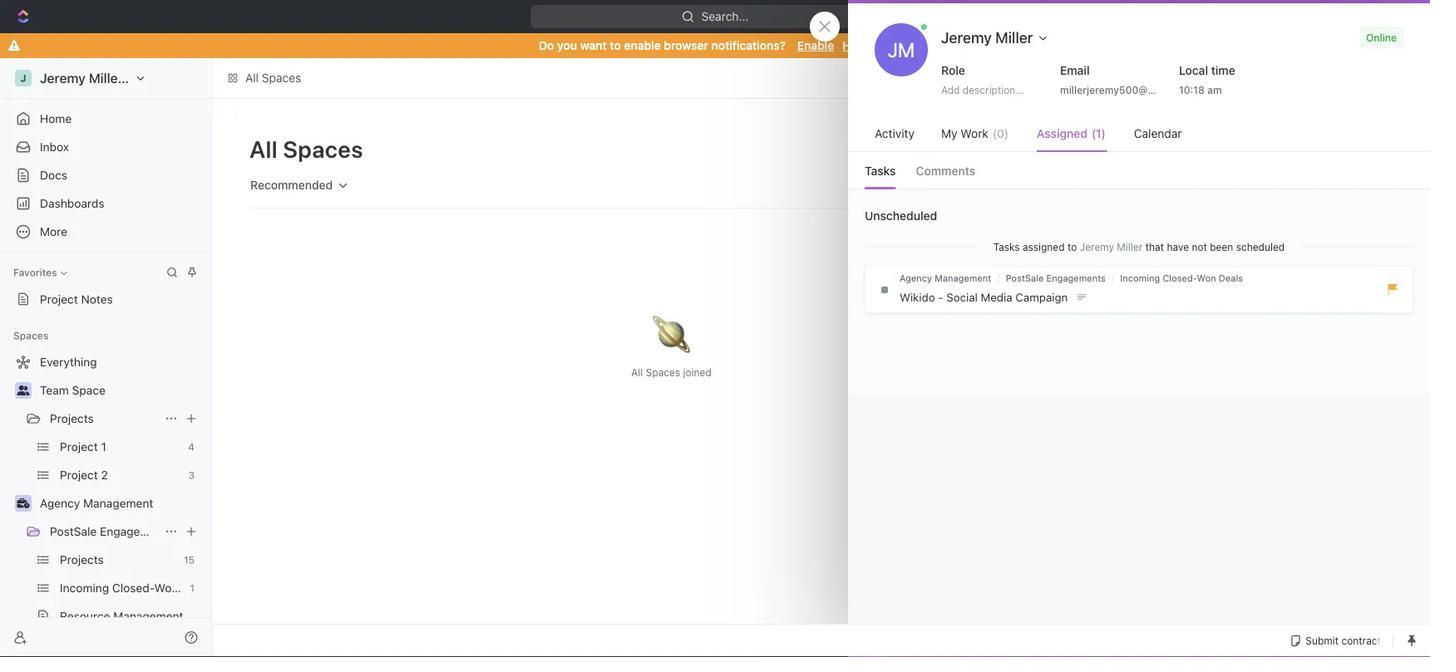 Task type: describe. For each thing, give the bounding box(es) containing it.
team space link
[[40, 378, 201, 404]]

new for new space
[[1023, 143, 1047, 156]]

3
[[188, 470, 195, 482]]

management up social on the top right of page
[[935, 273, 992, 284]]

upgrade link
[[1086, 5, 1166, 28]]

jeremy for jeremy miller
[[941, 28, 992, 46]]

this
[[871, 39, 892, 52]]

dashboards
[[40, 197, 104, 210]]

tara shultz's workspace, , element
[[15, 70, 32, 86]]

0 vertical spatial miller
[[996, 28, 1033, 46]]

email
[[1060, 64, 1090, 77]]

miller's
[[89, 70, 134, 86]]

comments
[[916, 164, 976, 178]]

new space
[[1023, 143, 1084, 156]]

0 vertical spatial incoming closed-won deals link
[[1120, 273, 1243, 284]]

wikido - social media campaign
[[900, 291, 1068, 304]]

notes
[[81, 293, 113, 306]]

local
[[1179, 64, 1208, 77]]

favorites button
[[7, 263, 74, 283]]

browser
[[664, 39, 709, 52]]

1 horizontal spatial to
[[1068, 241, 1077, 253]]

social
[[947, 291, 978, 304]]

project 2
[[60, 469, 108, 482]]

1 vertical spatial agency
[[900, 273, 932, 284]]

enable
[[797, 39, 834, 52]]

agency management / postsale engagements / incoming closed-won deals
[[900, 273, 1243, 284]]

closed- inside tree
[[112, 582, 154, 595]]

inbox link
[[7, 134, 205, 161]]

everything link
[[7, 349, 201, 376]]

agency management inside sidebar navigation
[[40, 497, 153, 511]]

recommended
[[250, 178, 333, 192]]

am
[[1208, 84, 1222, 96]]

assigned
[[1023, 241, 1065, 253]]

2 / from the left
[[1112, 273, 1115, 284]]

business time image
[[17, 499, 30, 509]]

1 vertical spatial postsale engagements link
[[50, 519, 173, 546]]

joined
[[683, 367, 712, 378]]

space for team space
[[72, 384, 106, 398]]

new space button
[[998, 136, 1094, 163]]

role
[[941, 64, 965, 77]]

1 horizontal spatial engagements
[[1047, 273, 1106, 284]]

role add description...
[[941, 64, 1025, 96]]

media
[[981, 291, 1013, 304]]

2 horizontal spatial agency
[[1173, 241, 1214, 254]]

calendar
[[1134, 127, 1182, 141]]

j
[[20, 72, 26, 84]]

all spaces joined
[[631, 367, 712, 378]]

wikido
[[900, 291, 935, 304]]

do
[[539, 39, 554, 52]]

jeremy miller
[[941, 28, 1033, 46]]

4
[[188, 442, 195, 453]]

jeremy for jeremy miller's workspace
[[40, 70, 86, 86]]

⌘k
[[875, 10, 893, 23]]

15
[[184, 555, 195, 566]]

project 2 link
[[60, 462, 182, 489]]

2 horizontal spatial jeremy
[[1080, 241, 1114, 253]]

1 vertical spatial projects link
[[60, 547, 177, 574]]

10:18
[[1179, 84, 1205, 96]]

search... button
[[1013, 172, 1094, 199]]

1 horizontal spatial won
[[1197, 273, 1216, 284]]

postsale engagements
[[50, 525, 173, 539]]

workspace
[[137, 70, 206, 86]]

1 vertical spatial agency management link
[[40, 491, 201, 517]]

home link
[[7, 106, 205, 132]]

notifications?
[[712, 39, 786, 52]]

dashboards link
[[7, 190, 205, 217]]

2
[[101, 469, 108, 482]]

add
[[941, 84, 960, 96]]

business time image
[[1146, 243, 1159, 253]]

team
[[40, 384, 69, 398]]

more button
[[7, 219, 205, 245]]

tasks for tasks
[[865, 164, 896, 178]]

hide
[[843, 39, 868, 52]]

assigned (1)
[[1037, 127, 1106, 141]]

2 vertical spatial all
[[631, 367, 643, 378]]

1 vertical spatial all
[[249, 135, 278, 163]]

my work (0)
[[941, 127, 1009, 141]]

inbox
[[40, 140, 69, 154]]

wikido - social media campaign link
[[896, 283, 1369, 311]]

1 vertical spatial all spaces
[[249, 135, 363, 163]]

new button
[[1172, 3, 1230, 30]]

1 horizontal spatial 1
[[190, 583, 195, 595]]

management down project 2 link
[[83, 497, 153, 511]]

team space
[[40, 384, 106, 398]]

want
[[580, 39, 607, 52]]

1 horizontal spatial miller
[[1117, 241, 1143, 253]]

do you want to enable browser notifications? enable hide this
[[539, 39, 892, 52]]

0 vertical spatial search...
[[702, 10, 749, 23]]

0 vertical spatial all
[[245, 71, 259, 85]]

0 vertical spatial deals
[[1219, 273, 1243, 284]]

everything
[[40, 356, 97, 369]]

-
[[938, 291, 944, 304]]



Task type: locate. For each thing, give the bounding box(es) containing it.
postsale
[[1006, 273, 1044, 284], [50, 525, 97, 539]]

campaign
[[1016, 291, 1068, 304]]

0 horizontal spatial to
[[610, 39, 621, 52]]

project notes
[[40, 293, 113, 306]]

postsale engagements link down 2
[[50, 519, 173, 546]]

project for project 2
[[60, 469, 98, 482]]

1 vertical spatial projects
[[60, 553, 104, 567]]

0 vertical spatial agency
[[1173, 241, 1214, 254]]

management down incoming closed-won deals
[[113, 610, 183, 624]]

to
[[610, 39, 621, 52], [1068, 241, 1077, 253]]

have
[[1167, 241, 1189, 253]]

project notes link
[[7, 286, 205, 313]]

resource management
[[60, 610, 183, 624]]

1 vertical spatial engagements
[[100, 525, 173, 539]]

1 vertical spatial postsale
[[50, 525, 97, 539]]

agency right business time image
[[40, 497, 80, 511]]

new inside button
[[1196, 10, 1220, 23]]

tasks assigned to jeremy miller that have not been scheduled
[[994, 241, 1285, 253]]

1 vertical spatial closed-
[[112, 582, 154, 595]]

1 vertical spatial to
[[1068, 241, 1077, 253]]

jeremy inside sidebar navigation
[[40, 70, 86, 86]]

postsale engagements link up campaign
[[1006, 273, 1106, 284]]

0 vertical spatial tasks
[[865, 164, 896, 178]]

project for project notes
[[40, 293, 78, 306]]

1 vertical spatial agency management
[[40, 497, 153, 511]]

1 horizontal spatial /
[[1112, 273, 1115, 284]]

engagements inside tree
[[100, 525, 173, 539]]

(0)
[[993, 127, 1009, 141]]

0 vertical spatial jeremy
[[941, 28, 992, 46]]

deals inside tree
[[181, 582, 211, 595]]

1 horizontal spatial postsale
[[1006, 273, 1044, 284]]

to right want
[[610, 39, 621, 52]]

0 horizontal spatial engagements
[[100, 525, 173, 539]]

projects link
[[50, 406, 158, 432], [60, 547, 177, 574]]

email millerjeremy500@gmail.com
[[1060, 64, 1198, 96]]

more
[[40, 225, 67, 239]]

home
[[40, 112, 72, 126]]

1 vertical spatial space
[[72, 384, 106, 398]]

to right assigned
[[1068, 241, 1077, 253]]

2 vertical spatial project
[[60, 469, 98, 482]]

0 horizontal spatial postsale
[[50, 525, 97, 539]]

postsale down project 2
[[50, 525, 97, 539]]

1 vertical spatial miller
[[1117, 241, 1143, 253]]

1 vertical spatial project
[[60, 440, 98, 454]]

1 up 2
[[101, 440, 106, 454]]

management
[[1217, 241, 1289, 254], [935, 273, 992, 284], [83, 497, 153, 511], [113, 610, 183, 624]]

1 down 15
[[190, 583, 195, 595]]

/
[[997, 273, 1000, 284], [1112, 273, 1115, 284]]

/ up media
[[997, 273, 1000, 284]]

search... up the do you want to enable browser notifications? enable hide this
[[702, 10, 749, 23]]

agency management right that
[[1173, 241, 1289, 254]]

1 vertical spatial incoming closed-won deals link
[[60, 576, 211, 602]]

projects down 'postsale engagements'
[[60, 553, 104, 567]]

engagements up campaign
[[1047, 273, 1106, 284]]

0 horizontal spatial agency management
[[40, 497, 153, 511]]

projects down "team space"
[[50, 412, 94, 426]]

space down assigned
[[1050, 143, 1084, 156]]

jeremy miller's workspace
[[40, 70, 206, 86]]

incoming closed-won deals
[[60, 582, 211, 595]]

0 vertical spatial project
[[40, 293, 78, 306]]

(1)
[[1092, 127, 1106, 141]]

jeremy up agency management / postsale engagements / incoming closed-won deals
[[1080, 241, 1114, 253]]

add description... button
[[935, 80, 1045, 100]]

1 horizontal spatial space
[[1050, 143, 1084, 156]]

my
[[941, 127, 958, 141]]

tree inside sidebar navigation
[[7, 349, 211, 658]]

space inside "link"
[[72, 384, 106, 398]]

all left joined
[[631, 367, 643, 378]]

incoming closed-won deals link
[[1120, 273, 1243, 284], [60, 576, 211, 602]]

0 vertical spatial agency management
[[1173, 241, 1289, 254]]

search... inside button
[[1036, 178, 1084, 192]]

jeremy up role
[[941, 28, 992, 46]]

space
[[1050, 143, 1084, 156], [72, 384, 106, 398]]

1 / from the left
[[997, 273, 1000, 284]]

agency management link
[[900, 273, 992, 284], [40, 491, 201, 517]]

online
[[1366, 32, 1397, 43]]

agency inside tree
[[40, 497, 80, 511]]

0 horizontal spatial miller
[[996, 28, 1033, 46]]

0 vertical spatial won
[[1197, 273, 1216, 284]]

2 vertical spatial agency
[[40, 497, 80, 511]]

sidebar navigation
[[0, 58, 215, 658]]

0 horizontal spatial new
[[1023, 143, 1047, 156]]

time
[[1211, 64, 1236, 77]]

0 vertical spatial 1
[[101, 440, 106, 454]]

0 horizontal spatial jeremy
[[40, 70, 86, 86]]

agency management down 2
[[40, 497, 153, 511]]

work
[[961, 127, 989, 141]]

1 horizontal spatial jeremy
[[941, 28, 992, 46]]

you
[[557, 39, 577, 52]]

1 horizontal spatial incoming
[[1120, 273, 1160, 284]]

projects link down 'postsale engagements'
[[60, 547, 177, 574]]

1 horizontal spatial incoming closed-won deals link
[[1120, 273, 1243, 284]]

deals
[[1219, 273, 1243, 284], [181, 582, 211, 595]]

project up project 2
[[60, 440, 98, 454]]

0 vertical spatial space
[[1050, 143, 1084, 156]]

all up recommended
[[249, 135, 278, 163]]

that
[[1146, 241, 1164, 253]]

0 vertical spatial closed-
[[1163, 273, 1197, 284]]

0 horizontal spatial tasks
[[865, 164, 896, 178]]

0 vertical spatial postsale
[[1006, 273, 1044, 284]]

0 vertical spatial all spaces
[[245, 71, 301, 85]]

won down not
[[1197, 273, 1216, 284]]

postsale inside sidebar navigation
[[50, 525, 97, 539]]

closed-
[[1163, 273, 1197, 284], [112, 582, 154, 595]]

engagements
[[1047, 273, 1106, 284], [100, 525, 173, 539]]

all right workspace
[[245, 71, 259, 85]]

jeremy miller button
[[935, 23, 1057, 52], [935, 23, 1057, 52]]

0 vertical spatial projects
[[50, 412, 94, 426]]

postsale engagements link
[[1006, 273, 1106, 284], [50, 519, 173, 546]]

jeremy right tara shultz's workspace, , element
[[40, 70, 86, 86]]

1 vertical spatial 1
[[190, 583, 195, 595]]

new inside button
[[1023, 143, 1047, 156]]

1 vertical spatial jeremy
[[40, 70, 86, 86]]

agency right that
[[1173, 241, 1214, 254]]

new for new
[[1196, 10, 1220, 23]]

unscheduled
[[865, 209, 937, 222]]

1 horizontal spatial agency management link
[[900, 273, 992, 284]]

jeremy
[[941, 28, 992, 46], [40, 70, 86, 86], [1080, 241, 1114, 253]]

space for new space
[[1050, 143, 1084, 156]]

closed- up resource management link
[[112, 582, 154, 595]]

not
[[1192, 241, 1207, 253]]

1
[[101, 440, 106, 454], [190, 583, 195, 595]]

1 vertical spatial incoming
[[60, 582, 109, 595]]

tasks left assigned
[[994, 241, 1020, 253]]

project left 2
[[60, 469, 98, 482]]

description...
[[963, 84, 1025, 96]]

project for project 1
[[60, 440, 98, 454]]

0 vertical spatial incoming
[[1120, 273, 1160, 284]]

been
[[1210, 241, 1234, 253]]

0 vertical spatial engagements
[[1047, 273, 1106, 284]]

closed- down have
[[1163, 273, 1197, 284]]

1 horizontal spatial tasks
[[994, 241, 1020, 253]]

miller up role add description...
[[996, 28, 1033, 46]]

visible
[[1143, 141, 1187, 159]]

visible spaces
[[1143, 141, 1239, 159]]

0 vertical spatial new
[[1196, 10, 1220, 23]]

0 horizontal spatial deals
[[181, 582, 211, 595]]

0 horizontal spatial incoming closed-won deals link
[[60, 576, 211, 602]]

won inside sidebar navigation
[[154, 582, 178, 595]]

agency management link up -
[[900, 273, 992, 284]]

project 1
[[60, 440, 106, 454]]

search...
[[702, 10, 749, 23], [1036, 178, 1084, 192]]

incoming closed-won deals link up resource management link
[[60, 576, 211, 602]]

new
[[1196, 10, 1220, 23], [1023, 143, 1047, 156]]

0 horizontal spatial closed-
[[112, 582, 154, 595]]

activity
[[875, 127, 915, 141]]

resource management link
[[60, 604, 201, 630]]

won
[[1197, 273, 1216, 284], [154, 582, 178, 595]]

agency up 'wikido'
[[900, 273, 932, 284]]

agency management link down project 2 link
[[40, 491, 201, 517]]

1 vertical spatial search...
[[1036, 178, 1084, 192]]

1 vertical spatial won
[[154, 582, 178, 595]]

1 horizontal spatial agency management
[[1173, 241, 1289, 254]]

docs link
[[7, 162, 205, 189]]

1 horizontal spatial new
[[1196, 10, 1220, 23]]

deals down 15
[[181, 582, 211, 595]]

new up local
[[1196, 10, 1220, 23]]

1 horizontal spatial agency
[[900, 273, 932, 284]]

0 horizontal spatial incoming
[[60, 582, 109, 595]]

0 horizontal spatial search...
[[702, 10, 749, 23]]

project down favorites button
[[40, 293, 78, 306]]

deals down been
[[1219, 273, 1243, 284]]

1 vertical spatial tasks
[[994, 241, 1020, 253]]

miller left business time icon
[[1117, 241, 1143, 253]]

space inside button
[[1050, 143, 1084, 156]]

projects link down the team space "link"
[[50, 406, 158, 432]]

millerjeremy500@gmail.com
[[1060, 84, 1198, 96]]

0 horizontal spatial /
[[997, 273, 1000, 284]]

incoming closed-won deals link down have
[[1120, 273, 1243, 284]]

assigned
[[1037, 127, 1088, 141]]

tasks down activity
[[865, 164, 896, 178]]

tree
[[7, 349, 211, 658]]

tasks for tasks assigned to jeremy miller that have not been scheduled
[[994, 241, 1020, 253]]

0 horizontal spatial postsale engagements link
[[50, 519, 173, 546]]

1 horizontal spatial search...
[[1036, 178, 1084, 192]]

spaces inside sidebar navigation
[[13, 330, 49, 342]]

0 horizontal spatial space
[[72, 384, 106, 398]]

0 horizontal spatial agency management link
[[40, 491, 201, 517]]

2 vertical spatial jeremy
[[1080, 241, 1114, 253]]

agency
[[1173, 241, 1214, 254], [900, 273, 932, 284], [40, 497, 80, 511]]

jm
[[888, 38, 915, 62]]

incoming down tasks assigned to jeremy miller that have not been scheduled
[[1120, 273, 1160, 284]]

tasks
[[865, 164, 896, 178], [994, 241, 1020, 253]]

incoming up resource
[[60, 582, 109, 595]]

0 vertical spatial agency management link
[[900, 273, 992, 284]]

enable
[[624, 39, 661, 52]]

0 horizontal spatial won
[[154, 582, 178, 595]]

1 vertical spatial new
[[1023, 143, 1047, 156]]

1 horizontal spatial deals
[[1219, 273, 1243, 284]]

upgrade
[[1110, 10, 1157, 23]]

won up resource management link
[[154, 582, 178, 595]]

0 horizontal spatial agency
[[40, 497, 80, 511]]

0 vertical spatial postsale engagements link
[[1006, 273, 1106, 284]]

incoming inside sidebar navigation
[[60, 582, 109, 595]]

recommended button
[[243, 171, 357, 200]]

scheduled
[[1236, 241, 1285, 253]]

1 horizontal spatial postsale engagements link
[[1006, 273, 1106, 284]]

1 vertical spatial deals
[[181, 582, 211, 595]]

engagements up incoming closed-won deals
[[100, 525, 173, 539]]

0 vertical spatial projects link
[[50, 406, 158, 432]]

0 horizontal spatial 1
[[101, 440, 106, 454]]

0 vertical spatial to
[[610, 39, 621, 52]]

1 horizontal spatial closed-
[[1163, 273, 1197, 284]]

/ down tasks assigned to jeremy miller that have not been scheduled
[[1112, 273, 1115, 284]]

project 1 link
[[60, 434, 182, 461]]

agency management
[[1173, 241, 1289, 254], [40, 497, 153, 511]]

postsale up campaign
[[1006, 273, 1044, 284]]

favorites
[[13, 267, 57, 279]]

resource
[[60, 610, 110, 624]]

search... down new space
[[1036, 178, 1084, 192]]

management right not
[[1217, 241, 1289, 254]]

docs
[[40, 168, 67, 182]]

all spaces
[[245, 71, 301, 85], [249, 135, 363, 163]]

tree containing everything
[[7, 349, 211, 658]]

miller
[[996, 28, 1033, 46], [1117, 241, 1143, 253]]

new down assigned
[[1023, 143, 1047, 156]]

space down everything link
[[72, 384, 106, 398]]

user group image
[[17, 386, 30, 396]]



Task type: vqa. For each thing, say whether or not it's contained in the screenshot.
Greg Robinson's Workspace, , 'element'
no



